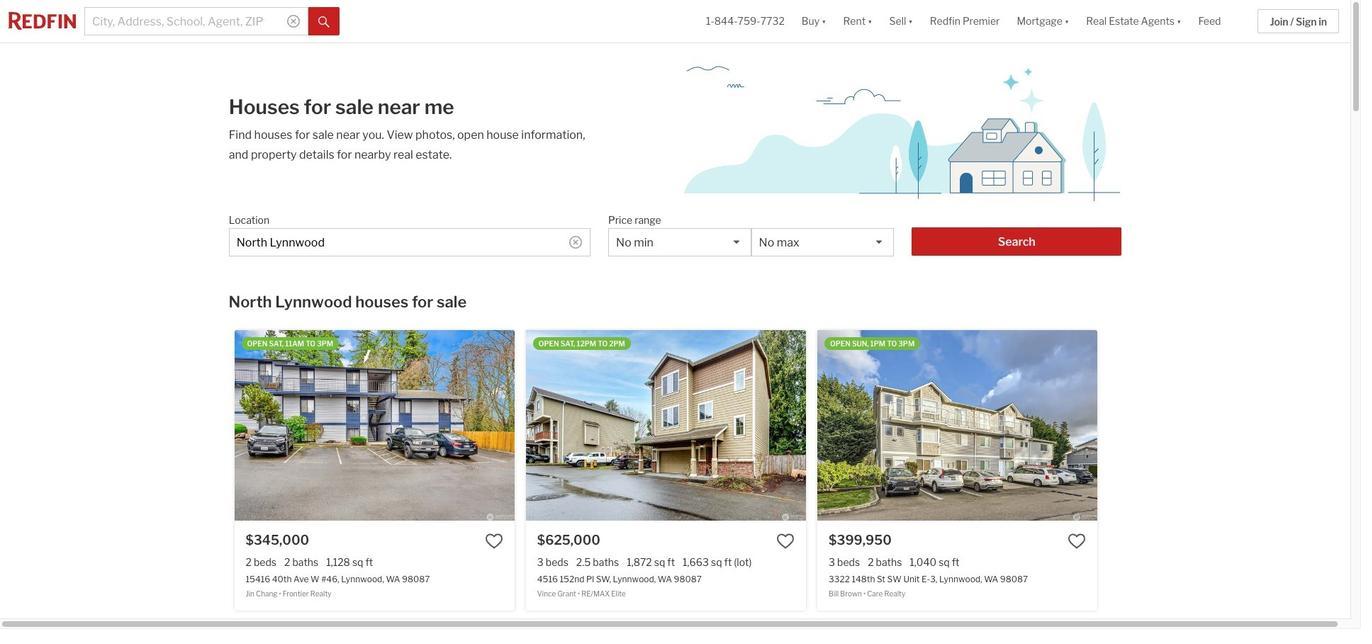 Task type: locate. For each thing, give the bounding box(es) containing it.
1 favorite button checkbox from the left
[[777, 532, 795, 551]]

0 vertical spatial search input image
[[287, 15, 300, 28]]

photo of 3322 148th st sw unit e-3, lynnwood, wa 98087 image
[[818, 331, 1098, 521], [1098, 331, 1362, 521]]

2 favorite button image from the left
[[1068, 532, 1087, 551]]

1 horizontal spatial favorite button image
[[1068, 532, 1087, 551]]

1 photo of 4516 152nd pl sw, lynnwood, wa 98087 image from the left
[[526, 331, 806, 521]]

favorite button checkbox for 2nd photo of 3322 148th st sw unit e-3, lynnwood, wa 98087
[[1068, 532, 1087, 551]]

favorite button checkbox for 2nd photo of 4516 152nd pl sw, lynnwood, wa 98087
[[777, 532, 795, 551]]

0 horizontal spatial favorite button image
[[485, 532, 503, 551]]

1 horizontal spatial search input image
[[569, 236, 582, 249]]

2 favorite button checkbox from the left
[[1068, 532, 1087, 551]]

submit search image
[[318, 16, 330, 27]]

1 horizontal spatial favorite button checkbox
[[1068, 532, 1087, 551]]

search input image
[[287, 15, 300, 28], [569, 236, 582, 249]]

1 vertical spatial search input image
[[569, 236, 582, 249]]

1 photo of 3322 148th st sw unit e-3, lynnwood, wa 98087 image from the left
[[818, 331, 1098, 521]]

favorite button image
[[485, 532, 503, 551], [1068, 532, 1087, 551]]

favorite button checkbox
[[777, 532, 795, 551], [1068, 532, 1087, 551]]

City, Address, School, Agent, ZIP search field
[[229, 228, 591, 257]]

2 photo of 4516 152nd pl sw, lynnwood, wa 98087 image from the left
[[806, 331, 1087, 521]]

photo of 4516 152nd pl sw, lynnwood, wa 98087 image
[[526, 331, 806, 521], [806, 331, 1087, 521]]

photo of 15416 40th ave w #46, lynnwood, wa 98087 image
[[234, 331, 515, 521], [515, 331, 795, 521]]

0 horizontal spatial search input image
[[287, 15, 300, 28]]

1 favorite button image from the left
[[485, 532, 503, 551]]

0 horizontal spatial favorite button checkbox
[[777, 532, 795, 551]]



Task type: vqa. For each thing, say whether or not it's contained in the screenshot.
first name. required field. element
no



Task type: describe. For each thing, give the bounding box(es) containing it.
favorite button image
[[777, 532, 795, 551]]

search input image for city, address, school, agent, zip search box
[[287, 15, 300, 28]]

search input image for city, address, school, agent, zip search field
[[569, 236, 582, 249]]

favorite button image for 2nd photo of 3322 148th st sw unit e-3, lynnwood, wa 98087
[[1068, 532, 1087, 551]]

favorite button image for second photo of 15416 40th ave w #46, lynnwood, wa 98087 from the left
[[485, 532, 503, 551]]

City, Address, School, Agent, ZIP search field
[[84, 7, 309, 35]]

2 photo of 3322 148th st sw unit e-3, lynnwood, wa 98087 image from the left
[[1098, 331, 1362, 521]]

2 photo of 15416 40th ave w #46, lynnwood, wa 98087 image from the left
[[515, 331, 795, 521]]

favorite button checkbox
[[485, 532, 503, 551]]

1 photo of 15416 40th ave w #46, lynnwood, wa 98087 image from the left
[[234, 331, 515, 521]]



